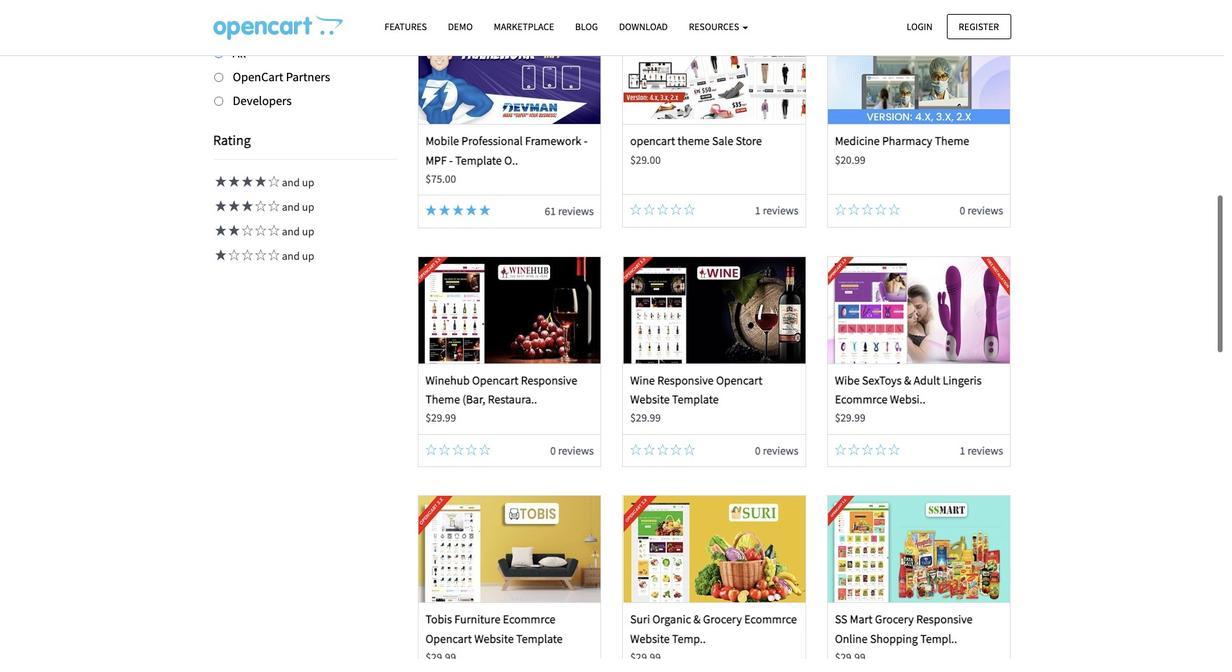 Task type: locate. For each thing, give the bounding box(es) containing it.
grocery up shopping
[[876, 612, 915, 627]]

0 horizontal spatial 1
[[756, 203, 761, 217]]

wine
[[631, 373, 655, 388]]

0
[[960, 203, 966, 217], [551, 443, 556, 457], [756, 443, 761, 457]]

2 horizontal spatial $29.99
[[836, 411, 866, 425]]

4 and up link from the top
[[213, 249, 315, 263]]

website down wine
[[631, 392, 670, 407]]

reviews for medicine pharmacy theme
[[968, 203, 1004, 217]]

1 reviews for opencart theme sale store
[[756, 203, 799, 217]]

mobile professional framework - mpf - template o.. $75.00
[[426, 133, 588, 185]]

0 vertical spatial -
[[584, 133, 588, 149]]

0 horizontal spatial template
[[456, 152, 502, 168]]

winehub opencart responsive theme (bar, restaura.. image
[[419, 257, 601, 363]]

2 and up link from the top
[[213, 200, 315, 214]]

& inside suri organic & grocery ecommrce website temp..
[[694, 612, 701, 627]]

star light image
[[253, 176, 266, 187], [426, 205, 437, 216], [439, 205, 450, 216], [466, 205, 477, 216], [227, 225, 240, 236], [213, 250, 227, 261]]

1 and up from the top
[[280, 175, 315, 189]]

0 vertical spatial template
[[456, 152, 502, 168]]

and up for fourth and up link from the top
[[280, 249, 315, 263]]

0 horizontal spatial 0 reviews
[[551, 443, 594, 457]]

blog
[[576, 20, 598, 33]]

2 horizontal spatial template
[[673, 392, 719, 407]]

3 and up from the top
[[280, 224, 315, 238]]

reviews
[[763, 203, 799, 217], [968, 203, 1004, 217], [559, 204, 594, 218], [559, 443, 594, 457], [763, 443, 799, 457], [968, 443, 1004, 457]]

None radio
[[214, 73, 223, 82], [214, 96, 223, 105], [214, 73, 223, 82], [214, 96, 223, 105]]

professional
[[462, 133, 523, 149]]

2 vertical spatial template
[[517, 631, 563, 646]]

- right mpf
[[449, 152, 453, 168]]

0 horizontal spatial &
[[694, 612, 701, 627]]

and up
[[280, 175, 315, 189], [280, 200, 315, 214], [280, 224, 315, 238], [280, 249, 315, 263]]

website inside tobis furniture ecommrce opencart website template
[[475, 631, 514, 646]]

partners
[[286, 68, 330, 85]]

0 vertical spatial &
[[905, 373, 912, 388]]

up
[[302, 175, 315, 189], [302, 200, 315, 214], [302, 224, 315, 238], [302, 249, 315, 263]]

ss mart grocery responsive online shopping templ.. link
[[836, 612, 973, 646]]

1 for opencart theme sale store
[[756, 203, 761, 217]]

up for fourth and up link from the bottom
[[302, 175, 315, 189]]

responsive up restaura..
[[521, 373, 578, 388]]

1 vertical spatial 1
[[960, 443, 966, 457]]

1 horizontal spatial template
[[517, 631, 563, 646]]

1 horizontal spatial 0 reviews
[[756, 443, 799, 457]]

1 down 'store'
[[756, 203, 761, 217]]

0 horizontal spatial $29.99
[[426, 411, 456, 425]]

opencart theme sale store $29.00
[[631, 133, 763, 166]]

1 vertical spatial 1 reviews
[[960, 443, 1004, 457]]

opencart
[[472, 373, 519, 388], [717, 373, 763, 388], [426, 631, 472, 646]]

2 and from the top
[[282, 200, 300, 214]]

0 horizontal spatial 1 reviews
[[756, 203, 799, 217]]

responsive
[[521, 373, 578, 388], [658, 373, 714, 388], [917, 612, 973, 627]]

$29.00
[[631, 152, 661, 166]]

0 for wine responsive opencart website template
[[756, 443, 761, 457]]

theme inside medicine pharmacy theme $20.99
[[935, 133, 970, 149]]

theme right the pharmacy
[[935, 133, 970, 149]]

ecommrce
[[836, 392, 888, 407], [503, 612, 556, 627], [745, 612, 797, 627]]

opencart partners
[[233, 68, 330, 85]]

website down suri
[[631, 631, 670, 646]]

$29.99 down wine
[[631, 411, 661, 425]]

4 up from the top
[[302, 249, 315, 263]]

grocery
[[704, 612, 742, 627], [876, 612, 915, 627]]

& for grocery
[[694, 612, 701, 627]]

reviews for wibe sextoys & adult lingeris ecommrce websi..
[[968, 443, 1004, 457]]

marketplace link
[[484, 15, 565, 39]]

responsive right wine
[[658, 373, 714, 388]]

demo
[[448, 20, 473, 33]]

1 $29.99 from the left
[[426, 411, 456, 425]]

$29.99
[[426, 411, 456, 425], [631, 411, 661, 425], [836, 411, 866, 425]]

star light o image
[[644, 204, 655, 215], [671, 204, 682, 215], [684, 204, 696, 215], [836, 204, 847, 215], [849, 204, 860, 215], [876, 204, 887, 215], [240, 225, 253, 236], [253, 225, 266, 236], [240, 250, 253, 261], [426, 444, 437, 455], [453, 444, 464, 455], [466, 444, 477, 455], [480, 444, 491, 455], [631, 444, 642, 455], [671, 444, 682, 455], [684, 444, 696, 455], [849, 444, 860, 455], [876, 444, 887, 455], [889, 444, 901, 455]]

tobis furniture ecommrce opencart website template link
[[426, 612, 563, 646]]

template inside wine responsive opencart website template $29.99
[[673, 392, 719, 407]]

up for fourth and up link from the top
[[302, 249, 315, 263]]

$75.00
[[426, 171, 456, 185]]

3 $29.99 from the left
[[836, 411, 866, 425]]

$29.99 inside wine responsive opencart website template $29.99
[[631, 411, 661, 425]]

medicine pharmacy theme link
[[836, 133, 970, 149]]

2 horizontal spatial 0 reviews
[[960, 203, 1004, 217]]

reviews for winehub opencart responsive theme (bar, restaura..
[[559, 443, 594, 457]]

restaura..
[[488, 392, 538, 407]]

templ..
[[921, 631, 958, 646]]

& inside wibe sextoys & adult lingeris ecommrce websi.. $29.99
[[905, 373, 912, 388]]

1 for wibe sextoys & adult lingeris ecommrce websi..
[[960, 443, 966, 457]]

0 vertical spatial theme
[[935, 133, 970, 149]]

grocery inside suri organic & grocery ecommrce website temp..
[[704, 612, 742, 627]]

4 and from the top
[[282, 249, 300, 263]]

1 horizontal spatial $29.99
[[631, 411, 661, 425]]

temp..
[[673, 631, 706, 646]]

None radio
[[214, 49, 223, 58]]

0 horizontal spatial 0
[[551, 443, 556, 457]]

resources
[[689, 20, 742, 33]]

opencart inside tobis furniture ecommrce opencart website template
[[426, 631, 472, 646]]

3 and up link from the top
[[213, 224, 315, 238]]

and for fourth and up link from the bottom
[[282, 175, 300, 189]]

and up for 2nd and up link from the bottom
[[280, 224, 315, 238]]

1 horizontal spatial grocery
[[876, 612, 915, 627]]

opencart theme sale store image
[[624, 18, 806, 124]]

1 horizontal spatial &
[[905, 373, 912, 388]]

0 vertical spatial 1
[[756, 203, 761, 217]]

2 grocery from the left
[[876, 612, 915, 627]]

grocery up temp..
[[704, 612, 742, 627]]

and
[[282, 175, 300, 189], [282, 200, 300, 214], [282, 224, 300, 238], [282, 249, 300, 263]]

theme down winehub on the left of the page
[[426, 392, 460, 407]]

1 horizontal spatial 0
[[756, 443, 761, 457]]

1 and from the top
[[282, 175, 300, 189]]

$29.99 down winehub on the left of the page
[[426, 411, 456, 425]]

opencart inside winehub opencart responsive theme (bar, restaura.. $29.99
[[472, 373, 519, 388]]

0 horizontal spatial theme
[[426, 392, 460, 407]]

$20.99
[[836, 152, 866, 166]]

star light image
[[213, 176, 227, 187], [227, 176, 240, 187], [240, 176, 253, 187], [213, 201, 227, 212], [227, 201, 240, 212], [240, 201, 253, 212], [453, 205, 464, 216], [480, 205, 491, 216], [213, 225, 227, 236]]

1 and up link from the top
[[213, 175, 315, 189]]

website
[[631, 392, 670, 407], [475, 631, 514, 646], [631, 631, 670, 646]]

marketplace
[[494, 20, 555, 33]]

star light o image
[[266, 176, 280, 187], [253, 201, 266, 212], [266, 201, 280, 212], [631, 204, 642, 215], [658, 204, 669, 215], [862, 204, 874, 215], [889, 204, 901, 215], [266, 225, 280, 236], [227, 250, 240, 261], [253, 250, 266, 261], [266, 250, 280, 261], [439, 444, 450, 455], [644, 444, 655, 455], [658, 444, 669, 455], [836, 444, 847, 455], [862, 444, 874, 455]]

-
[[584, 133, 588, 149], [449, 152, 453, 168]]

login link
[[895, 14, 945, 39]]

1 down lingeris
[[960, 443, 966, 457]]

ecommrce inside tobis furniture ecommrce opencart website template
[[503, 612, 556, 627]]

tobis furniture ecommrce opencart website template
[[426, 612, 563, 646]]

ecommrce inside suri organic & grocery ecommrce website temp..
[[745, 612, 797, 627]]

0 horizontal spatial ecommrce
[[503, 612, 556, 627]]

features link
[[374, 15, 438, 39]]

1 vertical spatial -
[[449, 152, 453, 168]]

2 $29.99 from the left
[[631, 411, 661, 425]]

theme
[[935, 133, 970, 149], [426, 392, 460, 407]]

2 horizontal spatial responsive
[[917, 612, 973, 627]]

3 and from the top
[[282, 224, 300, 238]]

&
[[905, 373, 912, 388], [694, 612, 701, 627]]

(bar,
[[463, 392, 486, 407]]

and up link
[[213, 175, 315, 189], [213, 200, 315, 214], [213, 224, 315, 238], [213, 249, 315, 263]]

1 horizontal spatial 1
[[960, 443, 966, 457]]

$29.99 inside wibe sextoys & adult lingeris ecommrce websi.. $29.99
[[836, 411, 866, 425]]

4 and up from the top
[[280, 249, 315, 263]]

2 and up from the top
[[280, 200, 315, 214]]

1 up from the top
[[302, 175, 315, 189]]

1 horizontal spatial 1 reviews
[[960, 443, 1004, 457]]

template
[[456, 152, 502, 168], [673, 392, 719, 407], [517, 631, 563, 646]]

and for 2nd and up link from the bottom
[[282, 224, 300, 238]]

0 horizontal spatial grocery
[[704, 612, 742, 627]]

1 horizontal spatial theme
[[935, 133, 970, 149]]

1
[[756, 203, 761, 217], [960, 443, 966, 457]]

up for 3rd and up link from the bottom of the page
[[302, 200, 315, 214]]

reviews for opencart theme sale store
[[763, 203, 799, 217]]

2 up from the top
[[302, 200, 315, 214]]

1 vertical spatial template
[[673, 392, 719, 407]]

0 for winehub opencart responsive theme (bar, restaura..
[[551, 443, 556, 457]]

1 vertical spatial &
[[694, 612, 701, 627]]

responsive up templ..
[[917, 612, 973, 627]]

website inside suri organic & grocery ecommrce website temp..
[[631, 631, 670, 646]]

wibe sextoys & adult lingeris ecommrce websi.. link
[[836, 373, 982, 407]]

& up websi..
[[905, 373, 912, 388]]

mobile
[[426, 133, 459, 149]]

$29.99 down wibe on the bottom right of the page
[[836, 411, 866, 425]]

& up temp..
[[694, 612, 701, 627]]

0 vertical spatial 1 reviews
[[756, 203, 799, 217]]

61
[[545, 204, 556, 218]]

furniture
[[455, 612, 501, 627]]

template inside tobis furniture ecommrce opencart website template
[[517, 631, 563, 646]]

1 horizontal spatial ecommrce
[[745, 612, 797, 627]]

and up for 3rd and up link from the bottom of the page
[[280, 200, 315, 214]]

website down furniture
[[475, 631, 514, 646]]

opencart
[[233, 68, 284, 85]]

responsive inside winehub opencart responsive theme (bar, restaura.. $29.99
[[521, 373, 578, 388]]

2 horizontal spatial ecommrce
[[836, 392, 888, 407]]

o..
[[505, 152, 518, 168]]

3 up from the top
[[302, 224, 315, 238]]

0 reviews
[[960, 203, 1004, 217], [551, 443, 594, 457], [756, 443, 799, 457]]

1 reviews
[[756, 203, 799, 217], [960, 443, 1004, 457]]

- right the framework
[[584, 133, 588, 149]]

1 vertical spatial theme
[[426, 392, 460, 407]]

0 horizontal spatial responsive
[[521, 373, 578, 388]]

framework
[[526, 133, 582, 149]]

1 grocery from the left
[[704, 612, 742, 627]]

sale
[[713, 133, 734, 149]]

2 horizontal spatial 0
[[960, 203, 966, 217]]

1 horizontal spatial responsive
[[658, 373, 714, 388]]



Task type: describe. For each thing, give the bounding box(es) containing it.
61 reviews
[[545, 204, 594, 218]]

1 horizontal spatial -
[[584, 133, 588, 149]]

ecommrce inside wibe sextoys & adult lingeris ecommrce websi.. $29.99
[[836, 392, 888, 407]]

opencart theme sale store link
[[631, 133, 763, 149]]

ss mart grocery responsive online shopping templ..
[[836, 612, 973, 646]]

mobile professional framework - mpf - template o.. link
[[426, 133, 588, 168]]

all
[[233, 45, 246, 61]]

store
[[736, 133, 763, 149]]

opencart themes image
[[213, 15, 343, 40]]

register link
[[947, 14, 1012, 39]]

wine responsive opencart website template image
[[624, 257, 806, 363]]

0 reviews for winehub opencart responsive theme (bar, restaura..
[[551, 443, 594, 457]]

suri organic & grocery ecommrce website temp.. link
[[631, 612, 797, 646]]

and for fourth and up link from the top
[[282, 249, 300, 263]]

rating
[[213, 131, 251, 149]]

medicine
[[836, 133, 880, 149]]

wine responsive opencart website template $29.99
[[631, 373, 763, 425]]

template inside "mobile professional framework - mpf - template o.. $75.00"
[[456, 152, 502, 168]]

mart
[[850, 612, 873, 627]]

reviews for wine responsive opencart website template
[[763, 443, 799, 457]]

medicine pharmacy theme $20.99
[[836, 133, 970, 166]]

medicine pharmacy theme image
[[829, 18, 1011, 124]]

and for 3rd and up link from the bottom of the page
[[282, 200, 300, 214]]

opencart
[[631, 133, 676, 149]]

ss
[[836, 612, 848, 627]]

mobile professional framework - mpf - template o.. image
[[419, 18, 601, 124]]

website inside wine responsive opencart website template $29.99
[[631, 392, 670, 407]]

sextoys
[[863, 373, 902, 388]]

suri organic & grocery ecommrce website temp.. image
[[624, 496, 806, 603]]

demo link
[[438, 15, 484, 39]]

organic
[[653, 612, 692, 627]]

download link
[[609, 15, 679, 39]]

0 reviews for medicine pharmacy theme
[[960, 203, 1004, 217]]

theme inside winehub opencart responsive theme (bar, restaura.. $29.99
[[426, 392, 460, 407]]

wine responsive opencart website template link
[[631, 373, 763, 407]]

& for adult
[[905, 373, 912, 388]]

tobis
[[426, 612, 452, 627]]

responsive inside wine responsive opencart website template $29.99
[[658, 373, 714, 388]]

features
[[385, 20, 427, 33]]

suri
[[631, 612, 651, 627]]

theme
[[678, 133, 710, 149]]

lingeris
[[943, 373, 982, 388]]

developers
[[233, 92, 292, 108]]

ss mart grocery responsive online shopping templ.. image
[[829, 496, 1011, 603]]

pharmacy
[[883, 133, 933, 149]]

by
[[279, 4, 293, 22]]

$29.99 inside winehub opencart responsive theme (bar, restaura.. $29.99
[[426, 411, 456, 425]]

register
[[959, 20, 1000, 33]]

0 reviews for wine responsive opencart website template
[[756, 443, 799, 457]]

shopping
[[871, 631, 919, 646]]

online
[[836, 631, 868, 646]]

0 for medicine pharmacy theme
[[960, 203, 966, 217]]

mpf
[[426, 152, 447, 168]]

developed
[[213, 4, 276, 22]]

websi..
[[891, 392, 926, 407]]

winehub opencart responsive theme (bar, restaura.. $29.99
[[426, 373, 578, 425]]

and up for fourth and up link from the bottom
[[280, 175, 315, 189]]

adult
[[914, 373, 941, 388]]

wibe
[[836, 373, 860, 388]]

0 horizontal spatial -
[[449, 152, 453, 168]]

wibe sextoys & adult lingeris ecommrce websi.. image
[[829, 257, 1011, 363]]

winehub
[[426, 373, 470, 388]]

download
[[619, 20, 668, 33]]

grocery inside ss mart grocery responsive online shopping templ..
[[876, 612, 915, 627]]

winehub opencart responsive theme (bar, restaura.. link
[[426, 373, 578, 407]]

up for 2nd and up link from the bottom
[[302, 224, 315, 238]]

wibe sextoys & adult lingeris ecommrce websi.. $29.99
[[836, 373, 982, 425]]

reviews for mobile professional framework - mpf - template o..
[[559, 204, 594, 218]]

suri organic & grocery ecommrce website temp..
[[631, 612, 797, 646]]

responsive inside ss mart grocery responsive online shopping templ..
[[917, 612, 973, 627]]

opencart inside wine responsive opencart website template $29.99
[[717, 373, 763, 388]]

1 reviews for wibe sextoys & adult lingeris ecommrce websi..
[[960, 443, 1004, 457]]

tobis furniture ecommrce opencart website template image
[[419, 496, 601, 603]]

login
[[907, 20, 933, 33]]

resources link
[[679, 15, 759, 39]]

developed by
[[213, 4, 293, 22]]

blog link
[[565, 15, 609, 39]]



Task type: vqa. For each thing, say whether or not it's contained in the screenshot.
credit
no



